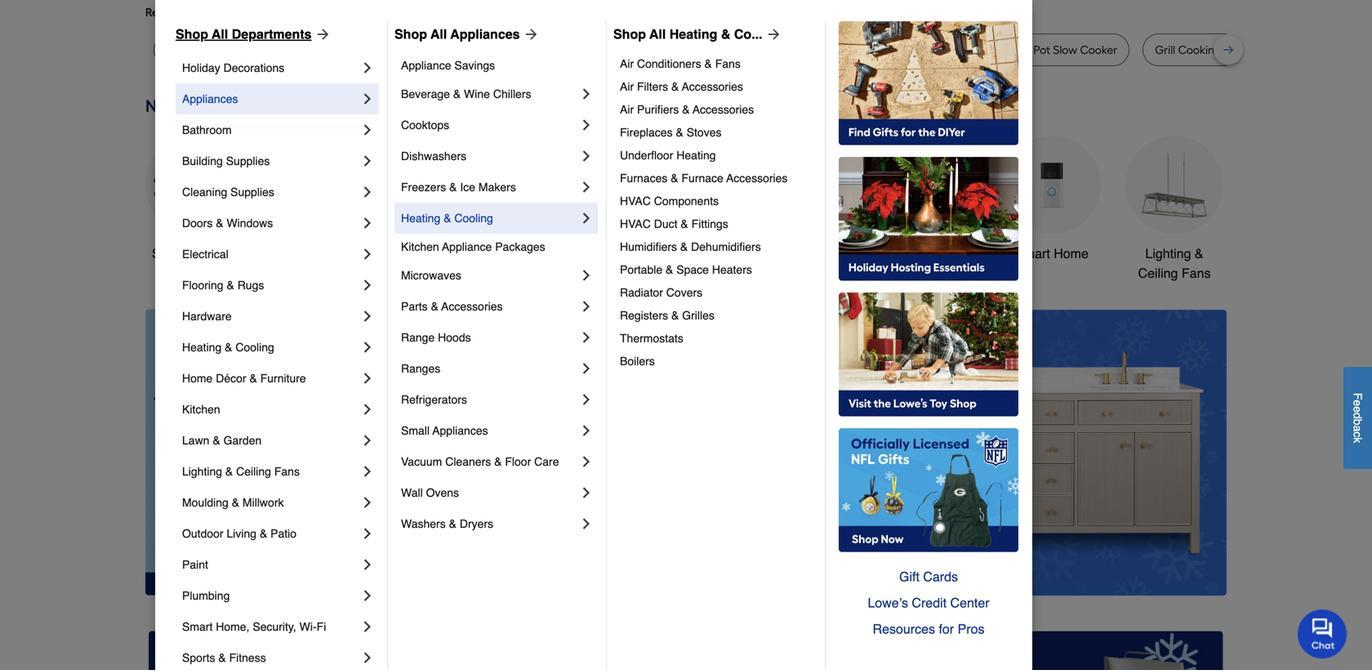 Task type: describe. For each thing, give the bounding box(es) containing it.
chevron right image for ranges
[[579, 360, 595, 377]]

garden
[[224, 434, 262, 447]]

smart for smart home
[[1016, 246, 1051, 261]]

décor
[[216, 372, 246, 385]]

packages
[[495, 240, 546, 253]]

doors & windows link
[[182, 208, 360, 239]]

chevron right image for heating & cooling
[[579, 210, 595, 226]]

sports & fitness link
[[182, 642, 360, 670]]

0 horizontal spatial bathroom link
[[182, 114, 360, 145]]

1 e from the top
[[1352, 400, 1365, 406]]

searches
[[227, 5, 275, 19]]

smart home, security, wi-fi link
[[182, 611, 360, 642]]

chevron right image for microwaves
[[579, 267, 595, 284]]

chevron right image for kitchen
[[360, 401, 376, 418]]

& inside vacuum cleaners & floor care link
[[495, 455, 502, 468]]

heating down freezers
[[401, 212, 441, 225]]

hvac for hvac duct & fittings
[[620, 217, 651, 230]]

tools inside outdoor tools & equipment
[[811, 246, 842, 261]]

chevron right image for dishwashers
[[579, 148, 595, 164]]

& inside air conditioners & fans link
[[705, 57, 713, 70]]

cleaning
[[182, 186, 227, 199]]

& inside registers & grilles link
[[672, 309, 679, 322]]

warming
[[1269, 43, 1317, 57]]

lawn & garden link
[[182, 425, 360, 456]]

2 pot from the left
[[854, 43, 870, 57]]

hvac components
[[620, 195, 719, 208]]

chevron right image for washers & dryers
[[579, 516, 595, 532]]

shop all departments
[[176, 27, 312, 42]]

accessories for furnaces & furnace accessories
[[727, 172, 788, 185]]

heating up "furnace"
[[677, 149, 716, 162]]

beverage & wine chillers link
[[401, 78, 579, 110]]

2 horizontal spatial arrow right image
[[1197, 452, 1214, 469]]

a
[[1352, 425, 1365, 432]]

1 horizontal spatial bathroom link
[[881, 136, 979, 264]]

outdoor living & patio link
[[182, 518, 360, 549]]

& inside beverage & wine chillers "link"
[[453, 87, 461, 101]]

heaters
[[713, 263, 753, 276]]

arrow right image
[[312, 26, 331, 42]]

gift cards
[[900, 569, 959, 584]]

smart home link
[[1004, 136, 1102, 264]]

k
[[1352, 437, 1365, 443]]

registers
[[620, 309, 669, 322]]

0 vertical spatial appliance
[[401, 59, 452, 72]]

appliances link
[[182, 83, 360, 114]]

hardware link
[[182, 301, 360, 332]]

shop for shop all appliances
[[395, 27, 427, 42]]

components
[[654, 195, 719, 208]]

doors
[[182, 217, 213, 230]]

hvac components link
[[620, 190, 814, 212]]

tools link
[[391, 136, 489, 264]]

wi-
[[300, 620, 317, 633]]

christmas
[[533, 246, 592, 261]]

chevron right image for beverage & wine chillers
[[579, 86, 595, 102]]

& inside humidifiers & dehumidifiers link
[[681, 240, 688, 253]]

chevron right image for appliances
[[360, 91, 376, 107]]

underfloor heating link
[[620, 144, 814, 167]]

air filters & accessories
[[620, 80, 744, 93]]

& inside air purifiers & accessories link
[[683, 103, 690, 116]]

all for heating
[[650, 27, 666, 42]]

0 horizontal spatial lighting & ceiling fans link
[[182, 456, 360, 487]]

chillers
[[493, 87, 532, 101]]

0 vertical spatial home
[[1054, 246, 1089, 261]]

you
[[294, 5, 313, 19]]

doors & windows
[[182, 217, 273, 230]]

radiator covers
[[620, 286, 703, 299]]

holiday hosting essentials. image
[[839, 157, 1019, 281]]

& inside outdoor tools & equipment
[[845, 246, 854, 261]]

grilles
[[683, 309, 715, 322]]

0 horizontal spatial lighting & ceiling fans
[[182, 465, 300, 478]]

holiday
[[182, 61, 220, 74]]

air for air conditioners & fans
[[620, 57, 634, 70]]

new deals every day during 25 days of deals image
[[145, 92, 1228, 120]]

beverage
[[401, 87, 450, 101]]

& inside the "flooring & rugs" link
[[227, 279, 234, 292]]

1 slow from the left
[[387, 43, 411, 57]]

resources for pros
[[873, 622, 985, 637]]

co...
[[735, 27, 763, 42]]

windows
[[227, 217, 273, 230]]

range hoods link
[[401, 322, 579, 353]]

outdoor for outdoor living & patio
[[182, 527, 224, 540]]

refrigerators
[[401, 393, 467, 406]]

air for air purifiers & accessories
[[620, 103, 634, 116]]

furnaces & furnace accessories
[[620, 172, 788, 185]]

instant
[[908, 43, 944, 57]]

1 vertical spatial heating & cooling
[[182, 341, 274, 354]]

chevron right image for lighting & ceiling fans
[[360, 463, 376, 480]]

wall ovens
[[401, 486, 459, 499]]

accessories for air filters & accessories
[[682, 80, 744, 93]]

up to 30 percent off select grills and accessories. image
[[883, 631, 1224, 670]]

care
[[535, 455, 559, 468]]

moulding & millwork link
[[182, 487, 360, 518]]

underfloor heating
[[620, 149, 716, 162]]

fireplaces
[[620, 126, 673, 139]]

washers & dryers
[[401, 517, 494, 530]]

2 e from the top
[[1352, 406, 1365, 413]]

chevron right image for moulding & millwork
[[360, 494, 376, 511]]

up to 35 percent off select small appliances. image
[[516, 631, 857, 670]]

microwave countertop
[[489, 43, 608, 57]]

scroll to item #2 image
[[787, 566, 827, 572]]

1 horizontal spatial lighting & ceiling fans link
[[1126, 136, 1224, 283]]

lowe's credit center
[[868, 595, 990, 610]]

sports
[[182, 651, 215, 664]]

up to 40 percent off select vanities. plus get free local delivery on select vanities. image
[[436, 309, 1228, 596]]

rugs
[[238, 279, 264, 292]]

all for departments
[[212, 27, 228, 42]]

chevron right image for cleaning supplies
[[360, 184, 376, 200]]

heating down hardware
[[182, 341, 222, 354]]

chat invite button image
[[1299, 609, 1348, 659]]

humidifiers
[[620, 240, 678, 253]]

fans for air conditioners & fans link
[[716, 57, 741, 70]]

humidifiers & dehumidifiers
[[620, 240, 761, 253]]

2 vertical spatial appliances
[[433, 424, 488, 437]]

arrow right image for shop all appliances
[[520, 26, 540, 42]]

credit
[[912, 595, 947, 610]]

living
[[227, 527, 257, 540]]

vacuum
[[401, 455, 442, 468]]

electrical link
[[182, 239, 360, 270]]

hardware
[[182, 310, 232, 323]]

kitchen faucets link
[[636, 136, 734, 264]]

ovens
[[426, 486, 459, 499]]

furniture
[[260, 372, 306, 385]]

& inside "furnaces & furnace accessories" "link"
[[671, 172, 679, 185]]

shop
[[152, 246, 183, 261]]

parts & accessories
[[401, 300, 503, 313]]

stoves
[[687, 126, 722, 139]]

millwork
[[243, 496, 284, 509]]

2 horizontal spatial fans
[[1182, 266, 1212, 281]]

officially licensed n f l gifts. shop now. image
[[839, 428, 1019, 552]]

home,
[[216, 620, 250, 633]]

crock for crock pot slow cooker
[[1001, 43, 1031, 57]]

& inside washers & dryers link
[[449, 517, 457, 530]]

arrow right image for shop all heating & co...
[[763, 26, 783, 42]]

vacuum cleaners & floor care
[[401, 455, 559, 468]]

1 vertical spatial appliances
[[182, 92, 238, 105]]

gift
[[900, 569, 920, 584]]

grate
[[1225, 43, 1255, 57]]

& inside the air filters & accessories link
[[672, 80, 679, 93]]

shop all departments link
[[176, 25, 331, 44]]

for inside heading
[[277, 5, 292, 19]]

shop for shop all heating & co...
[[614, 27, 646, 42]]

paint
[[182, 558, 208, 571]]

dishwashers
[[401, 150, 467, 163]]

building supplies
[[182, 154, 270, 168]]

& inside lawn & garden link
[[213, 434, 220, 447]]

air conditioners & fans link
[[620, 52, 814, 75]]

2 slow from the left
[[1054, 43, 1078, 57]]

electrical
[[182, 248, 229, 261]]

boilers link
[[620, 350, 814, 373]]

flooring & rugs link
[[182, 270, 360, 301]]

makers
[[479, 181, 516, 194]]

chevron right image for paint
[[360, 557, 376, 573]]

center
[[951, 595, 990, 610]]

deals
[[204, 246, 237, 261]]

chevron right image for parts & accessories
[[579, 298, 595, 315]]

parts
[[401, 300, 428, 313]]



Task type: vqa. For each thing, say whether or not it's contained in the screenshot.
cancel do
no



Task type: locate. For each thing, give the bounding box(es) containing it.
0 vertical spatial outdoor
[[761, 246, 808, 261]]

crock down the co...
[[754, 43, 785, 57]]

1 vertical spatial home
[[182, 372, 213, 385]]

0 vertical spatial ceiling
[[1139, 266, 1179, 281]]

& inside 'fireplaces & stoves' link
[[676, 126, 684, 139]]

decorations
[[224, 61, 285, 74], [527, 266, 597, 281]]

moulding & millwork
[[182, 496, 284, 509]]

all inside shop all deals link
[[186, 246, 200, 261]]

1 vertical spatial hvac
[[620, 217, 651, 230]]

all for deals
[[186, 246, 200, 261]]

shop for shop all departments
[[176, 27, 208, 42]]

1 vertical spatial lighting & ceiling fans link
[[182, 456, 360, 487]]

3 shop from the left
[[614, 27, 646, 42]]

1 horizontal spatial heating & cooling
[[401, 212, 494, 225]]

arrow right image
[[520, 26, 540, 42], [763, 26, 783, 42], [1197, 452, 1214, 469]]

0 horizontal spatial kitchen
[[182, 403, 220, 416]]

0 horizontal spatial smart
[[182, 620, 213, 633]]

2 cooker from the left
[[1081, 43, 1118, 57]]

hvac up humidifiers
[[620, 217, 651, 230]]

0 horizontal spatial fans
[[274, 465, 300, 478]]

appliances
[[451, 27, 520, 42], [182, 92, 238, 105], [433, 424, 488, 437]]

for left you
[[277, 5, 292, 19]]

pot for crock pot cooking pot
[[788, 43, 804, 57]]

shop
[[176, 27, 208, 42], [395, 27, 427, 42], [614, 27, 646, 42]]

washers
[[401, 517, 446, 530]]

f
[[1352, 393, 1365, 400]]

1 horizontal spatial arrow right image
[[763, 26, 783, 42]]

chevron right image for sports & fitness
[[360, 650, 376, 666]]

chevron right image for refrigerators
[[579, 391, 595, 408]]

accessories down the underfloor heating link
[[727, 172, 788, 185]]

chevron right image for heating & cooling
[[360, 339, 376, 356]]

0 horizontal spatial for
[[277, 5, 292, 19]]

decorations for holiday
[[224, 61, 285, 74]]

decorations down shop all departments link
[[224, 61, 285, 74]]

recommended
[[145, 5, 224, 19]]

1 horizontal spatial slow
[[1054, 43, 1078, 57]]

scroll to item #5 element
[[905, 564, 948, 574]]

1 horizontal spatial home
[[1054, 246, 1089, 261]]

1 vertical spatial lighting
[[182, 465, 222, 478]]

1 vertical spatial air
[[620, 80, 634, 93]]

chevron right image for lawn & garden
[[360, 432, 376, 449]]

lawn
[[182, 434, 210, 447]]

hvac down 'furnaces'
[[620, 195, 651, 208]]

1 horizontal spatial crock
[[1001, 43, 1031, 57]]

appliance savings
[[401, 59, 495, 72]]

wall
[[401, 486, 423, 499]]

hvac duct & fittings
[[620, 217, 729, 230]]

fans for lighting & ceiling fans link to the left
[[274, 465, 300, 478]]

christmas decorations
[[527, 246, 597, 281]]

decorations for christmas
[[527, 266, 597, 281]]

1 horizontal spatial heating & cooling link
[[401, 203, 579, 234]]

1 vertical spatial ceiling
[[236, 465, 271, 478]]

0 horizontal spatial heating & cooling link
[[182, 332, 360, 363]]

all up conditioners
[[650, 27, 666, 42]]

1 vertical spatial for
[[939, 622, 955, 637]]

chevron right image for vacuum cleaners & floor care
[[579, 454, 595, 470]]

1 vertical spatial fans
[[1182, 266, 1212, 281]]

fittings
[[692, 217, 729, 230]]

arrow left image
[[449, 452, 466, 469]]

0 horizontal spatial cooker
[[414, 43, 451, 57]]

all up appliance savings
[[431, 27, 447, 42]]

1 cooking from the left
[[807, 43, 851, 57]]

0 horizontal spatial lighting
[[182, 465, 222, 478]]

& inside "portable & space heaters" link
[[666, 263, 674, 276]]

building
[[182, 154, 223, 168]]

all right shop
[[186, 246, 200, 261]]

lawn & garden
[[182, 434, 262, 447]]

appliances up arrow left "image"
[[433, 424, 488, 437]]

outdoor inside outdoor tools & equipment
[[761, 246, 808, 261]]

for left 'pros'
[[939, 622, 955, 637]]

supplies up cleaning supplies
[[226, 154, 270, 168]]

instant pot
[[908, 43, 963, 57]]

smart home, security, wi-fi
[[182, 620, 326, 633]]

1 horizontal spatial ceiling
[[1139, 266, 1179, 281]]

kitchen up lawn
[[182, 403, 220, 416]]

0 horizontal spatial slow
[[387, 43, 411, 57]]

2 horizontal spatial shop
[[614, 27, 646, 42]]

radiator
[[620, 286, 664, 299]]

1 horizontal spatial lighting
[[1146, 246, 1192, 261]]

1 tools from the left
[[424, 246, 455, 261]]

accessories down 'microwaves' link
[[442, 300, 503, 313]]

& inside hvac duct & fittings link
[[681, 217, 689, 230]]

e up b
[[1352, 406, 1365, 413]]

0 vertical spatial air
[[620, 57, 634, 70]]

1 vertical spatial cooling
[[236, 341, 274, 354]]

cooking
[[807, 43, 851, 57], [1179, 43, 1223, 57]]

& inside home décor & furniture link
[[250, 372, 257, 385]]

accessories down the air filters & accessories link
[[693, 103, 754, 116]]

2 cooking from the left
[[1179, 43, 1223, 57]]

all inside the shop all heating & co... link
[[650, 27, 666, 42]]

chevron right image for doors & windows
[[360, 215, 376, 231]]

1 horizontal spatial fans
[[716, 57, 741, 70]]

3 pot from the left
[[946, 43, 963, 57]]

shop up conditioners
[[614, 27, 646, 42]]

heating & cooling link for heating & cooling chevron right icon
[[401, 203, 579, 234]]

2 air from the top
[[620, 80, 634, 93]]

1 vertical spatial bathroom
[[902, 246, 958, 261]]

chevron right image for hardware
[[360, 308, 376, 324]]

& inside moulding & millwork link
[[232, 496, 239, 509]]

freezers & ice makers link
[[401, 172, 579, 203]]

1 horizontal spatial bathroom
[[902, 246, 958, 261]]

0 horizontal spatial crock
[[754, 43, 785, 57]]

f e e d b a c k
[[1352, 393, 1365, 443]]

1 horizontal spatial lighting & ceiling fans
[[1139, 246, 1212, 281]]

air purifiers & accessories link
[[620, 98, 814, 121]]

outdoor
[[761, 246, 808, 261], [182, 527, 224, 540]]

0 horizontal spatial outdoor
[[182, 527, 224, 540]]

washers & dryers link
[[401, 508, 579, 539]]

flooring
[[182, 279, 224, 292]]

air
[[620, 57, 634, 70], [620, 80, 634, 93], [620, 103, 634, 116]]

1 air from the top
[[620, 57, 634, 70]]

0 vertical spatial heating & cooling
[[401, 212, 494, 225]]

plumbing
[[182, 589, 230, 602]]

accessories inside "link"
[[727, 172, 788, 185]]

1 hvac from the top
[[620, 195, 651, 208]]

1 vertical spatial smart
[[182, 620, 213, 633]]

1 pot from the left
[[788, 43, 804, 57]]

departments
[[232, 27, 312, 42]]

conditioners
[[637, 57, 702, 70]]

appliance up 'microwaves' link
[[442, 240, 492, 253]]

0 vertical spatial fans
[[716, 57, 741, 70]]

chevron right image
[[360, 60, 376, 76], [579, 86, 595, 102], [579, 148, 595, 164], [579, 179, 595, 195], [360, 215, 376, 231], [360, 277, 376, 293], [579, 329, 595, 346], [360, 339, 376, 356], [579, 360, 595, 377], [360, 370, 376, 387], [579, 391, 595, 408], [360, 401, 376, 418], [360, 432, 376, 449], [579, 485, 595, 501], [360, 494, 376, 511], [579, 516, 595, 532], [360, 557, 376, 573], [360, 619, 376, 635], [360, 650, 376, 666]]

chevron right image for building supplies
[[360, 153, 376, 169]]

heating & cooling link for chevron right image corresponding to heating & cooling
[[182, 332, 360, 363]]

recommended searches for you
[[145, 5, 313, 19]]

cleaning supplies link
[[182, 177, 360, 208]]

1 vertical spatial lighting & ceiling fans
[[182, 465, 300, 478]]

heating & cooling
[[401, 212, 494, 225], [182, 341, 274, 354]]

2 hvac from the top
[[620, 217, 651, 230]]

get up to 2 free select tools or batteries when you buy 1 with select purchases. image
[[149, 631, 490, 670]]

e
[[1352, 400, 1365, 406], [1352, 406, 1365, 413]]

0 vertical spatial lighting & ceiling fans link
[[1126, 136, 1224, 283]]

chevron right image for cooktops
[[579, 117, 595, 133]]

chevron right image for flooring & rugs
[[360, 277, 376, 293]]

3 air from the top
[[620, 103, 634, 116]]

chevron right image
[[360, 91, 376, 107], [579, 117, 595, 133], [360, 122, 376, 138], [360, 153, 376, 169], [360, 184, 376, 200], [579, 210, 595, 226], [360, 246, 376, 262], [579, 267, 595, 284], [579, 298, 595, 315], [360, 308, 376, 324], [579, 423, 595, 439], [579, 454, 595, 470], [360, 463, 376, 480], [360, 525, 376, 542], [360, 588, 376, 604]]

air conditioners & fans
[[620, 57, 741, 70]]

chevron right image for range hoods
[[579, 329, 595, 346]]

all for appliances
[[431, 27, 447, 42]]

air up fireplaces
[[620, 103, 634, 116]]

0 vertical spatial lighting & ceiling fans
[[1139, 246, 1212, 281]]

chevron right image for home décor & furniture
[[360, 370, 376, 387]]

cards
[[924, 569, 959, 584]]

kitchen up portable
[[638, 246, 682, 261]]

decorations down christmas in the top of the page
[[527, 266, 597, 281]]

fitness
[[229, 651, 266, 664]]

heating & cooling link up "furniture"
[[182, 332, 360, 363]]

0 horizontal spatial shop
[[176, 27, 208, 42]]

outdoor up equipment
[[761, 246, 808, 261]]

0 horizontal spatial decorations
[[224, 61, 285, 74]]

outdoor tools & equipment link
[[758, 136, 856, 283]]

pot for crock pot slow cooker
[[1034, 43, 1051, 57]]

0 horizontal spatial tools
[[424, 246, 455, 261]]

0 vertical spatial lighting
[[1146, 246, 1192, 261]]

4 pot from the left
[[1034, 43, 1051, 57]]

kitchen for kitchen appliance packages
[[401, 240, 439, 253]]

& inside sports & fitness link
[[218, 651, 226, 664]]

0 vertical spatial for
[[277, 5, 292, 19]]

find gifts for the diyer. image
[[839, 21, 1019, 145]]

1 vertical spatial appliance
[[442, 240, 492, 253]]

1 vertical spatial outdoor
[[182, 527, 224, 540]]

paint link
[[182, 549, 360, 580]]

chevron right image for wall ovens
[[579, 485, 595, 501]]

purifiers
[[637, 103, 679, 116]]

pot for instant pot
[[946, 43, 963, 57]]

flooring & rugs
[[182, 279, 264, 292]]

0 vertical spatial supplies
[[226, 154, 270, 168]]

thermostats link
[[620, 327, 814, 350]]

accessories
[[682, 80, 744, 93], [693, 103, 754, 116], [727, 172, 788, 185], [442, 300, 503, 313]]

triple
[[356, 43, 384, 57]]

0 vertical spatial smart
[[1016, 246, 1051, 261]]

slow
[[387, 43, 411, 57], [1054, 43, 1078, 57]]

ceiling
[[1139, 266, 1179, 281], [236, 465, 271, 478]]

supplies up windows
[[231, 186, 274, 199]]

fireplaces & stoves link
[[620, 121, 814, 144]]

for
[[277, 5, 292, 19], [939, 622, 955, 637]]

cooling up kitchen appliance packages
[[455, 212, 494, 225]]

& inside the shop all heating & co... link
[[722, 27, 731, 42]]

kitchen for kitchen faucets
[[638, 246, 682, 261]]

scroll to item #4 image
[[866, 566, 905, 572]]

& inside freezers & ice makers link
[[450, 181, 457, 194]]

1 horizontal spatial outdoor
[[761, 246, 808, 261]]

tools up equipment
[[811, 246, 842, 261]]

cleaners
[[446, 455, 491, 468]]

chevron right image for electrical
[[360, 246, 376, 262]]

bathroom
[[182, 123, 232, 136], [902, 246, 958, 261]]

appliance down triple slow cooker
[[401, 59, 452, 72]]

& inside parts & accessories link
[[431, 300, 439, 313]]

0 vertical spatial cooling
[[455, 212, 494, 225]]

chevron right image for freezers & ice makers
[[579, 179, 595, 195]]

2 shop from the left
[[395, 27, 427, 42]]

cooktops link
[[401, 110, 579, 141]]

lowe's
[[868, 595, 909, 610]]

0 horizontal spatial heating & cooling
[[182, 341, 274, 354]]

1 horizontal spatial shop
[[395, 27, 427, 42]]

underfloor
[[620, 149, 674, 162]]

supplies for cleaning supplies
[[231, 186, 274, 199]]

heating down recommended searches for you heading
[[670, 27, 718, 42]]

air left "filters"
[[620, 80, 634, 93]]

appliances down holiday
[[182, 92, 238, 105]]

e up d
[[1352, 400, 1365, 406]]

ceiling inside lighting & ceiling fans
[[1139, 266, 1179, 281]]

chevron right image for outdoor living & patio
[[360, 525, 376, 542]]

0 horizontal spatial ceiling
[[236, 465, 271, 478]]

1 vertical spatial supplies
[[231, 186, 274, 199]]

all inside shop all departments link
[[212, 27, 228, 42]]

appliance inside 'link'
[[442, 240, 492, 253]]

1 horizontal spatial cooker
[[1081, 43, 1118, 57]]

1 crock from the left
[[754, 43, 785, 57]]

0 horizontal spatial arrow right image
[[520, 26, 540, 42]]

microwaves
[[401, 269, 462, 282]]

0 horizontal spatial home
[[182, 372, 213, 385]]

air left conditioners
[[620, 57, 634, 70]]

0 horizontal spatial cooking
[[807, 43, 851, 57]]

pros
[[958, 622, 985, 637]]

recommended searches for you heading
[[145, 4, 1228, 20]]

arrow right image inside the shop all heating & co... link
[[763, 26, 783, 42]]

1 horizontal spatial smart
[[1016, 246, 1051, 261]]

heating & cooling link down makers
[[401, 203, 579, 234]]

0 horizontal spatial cooling
[[236, 341, 274, 354]]

1 horizontal spatial decorations
[[527, 266, 597, 281]]

arrow right image inside shop all appliances link
[[520, 26, 540, 42]]

portable & space heaters link
[[620, 258, 814, 281]]

cooker left grill in the top of the page
[[1081, 43, 1118, 57]]

chevron right image for holiday decorations
[[360, 60, 376, 76]]

cooker up appliance savings
[[414, 43, 451, 57]]

0 vertical spatial bathroom
[[182, 123, 232, 136]]

fans inside air conditioners & fans link
[[716, 57, 741, 70]]

cooling up home décor & furniture
[[236, 341, 274, 354]]

shop these last-minute gifts. $99 or less. quantities are limited and won't last. image
[[145, 309, 409, 595]]

chevron right image for bathroom
[[360, 122, 376, 138]]

crock right 'instant pot'
[[1001, 43, 1031, 57]]

& inside doors & windows link
[[216, 217, 224, 230]]

all down recommended searches for you
[[212, 27, 228, 42]]

furnaces & furnace accessories link
[[620, 167, 814, 190]]

& inside outdoor living & patio link
[[260, 527, 267, 540]]

0 vertical spatial heating & cooling link
[[401, 203, 579, 234]]

heating & cooling up décor
[[182, 341, 274, 354]]

lighting inside lighting & ceiling fans
[[1146, 246, 1192, 261]]

air for air filters & accessories
[[620, 80, 634, 93]]

1 vertical spatial heating & cooling link
[[182, 332, 360, 363]]

crock for crock pot cooking pot
[[754, 43, 785, 57]]

2 tools from the left
[[811, 246, 842, 261]]

shop up triple slow cooker
[[395, 27, 427, 42]]

tools up microwaves
[[424, 246, 455, 261]]

chevron right image for plumbing
[[360, 588, 376, 604]]

registers & grilles
[[620, 309, 715, 322]]

ranges
[[401, 362, 441, 375]]

1 shop from the left
[[176, 27, 208, 42]]

visit the lowe's toy shop. image
[[839, 293, 1019, 417]]

2 crock from the left
[[1001, 43, 1031, 57]]

1 vertical spatial decorations
[[527, 266, 597, 281]]

chevron right image for small appliances
[[579, 423, 595, 439]]

ranges link
[[401, 353, 579, 384]]

2 horizontal spatial kitchen
[[638, 246, 682, 261]]

all inside shop all appliances link
[[431, 27, 447, 42]]

outdoor down moulding
[[182, 527, 224, 540]]

fi
[[317, 620, 326, 633]]

2 vertical spatial air
[[620, 103, 634, 116]]

christmas decorations link
[[513, 136, 611, 283]]

0 vertical spatial appliances
[[451, 27, 520, 42]]

building supplies link
[[182, 145, 360, 177]]

small appliances link
[[401, 415, 579, 446]]

shop all heating & co... link
[[614, 25, 783, 44]]

shop down recommended
[[176, 27, 208, 42]]

kitchen appliance packages
[[401, 240, 546, 253]]

chevron right image for smart home, security, wi-fi
[[360, 619, 376, 635]]

1 horizontal spatial kitchen
[[401, 240, 439, 253]]

hvac for hvac components
[[620, 195, 651, 208]]

heating & cooling down freezers & ice makers
[[401, 212, 494, 225]]

accessories down air conditioners & fans link
[[682, 80, 744, 93]]

bathroom link
[[182, 114, 360, 145], [881, 136, 979, 264]]

supplies for building supplies
[[226, 154, 270, 168]]

triple slow cooker
[[356, 43, 451, 57]]

0 horizontal spatial bathroom
[[182, 123, 232, 136]]

2 vertical spatial fans
[[274, 465, 300, 478]]

accessories for air purifiers & accessories
[[693, 103, 754, 116]]

1 horizontal spatial cooking
[[1179, 43, 1223, 57]]

air purifiers & accessories
[[620, 103, 754, 116]]

home décor & furniture link
[[182, 363, 360, 394]]

outdoor for outdoor tools & equipment
[[761, 246, 808, 261]]

outdoor tools & equipment
[[761, 246, 854, 281]]

smart for smart home, security, wi-fi
[[182, 620, 213, 633]]

0 vertical spatial decorations
[[224, 61, 285, 74]]

1 horizontal spatial tools
[[811, 246, 842, 261]]

supplies
[[226, 154, 270, 168], [231, 186, 274, 199]]

1 horizontal spatial cooling
[[455, 212, 494, 225]]

pot
[[788, 43, 804, 57], [854, 43, 870, 57], [946, 43, 963, 57], [1034, 43, 1051, 57]]

portable
[[620, 263, 663, 276]]

appliances up savings
[[451, 27, 520, 42]]

1 cooker from the left
[[414, 43, 451, 57]]

0 vertical spatial hvac
[[620, 195, 651, 208]]

kitchen up microwaves
[[401, 240, 439, 253]]

1 horizontal spatial for
[[939, 622, 955, 637]]



